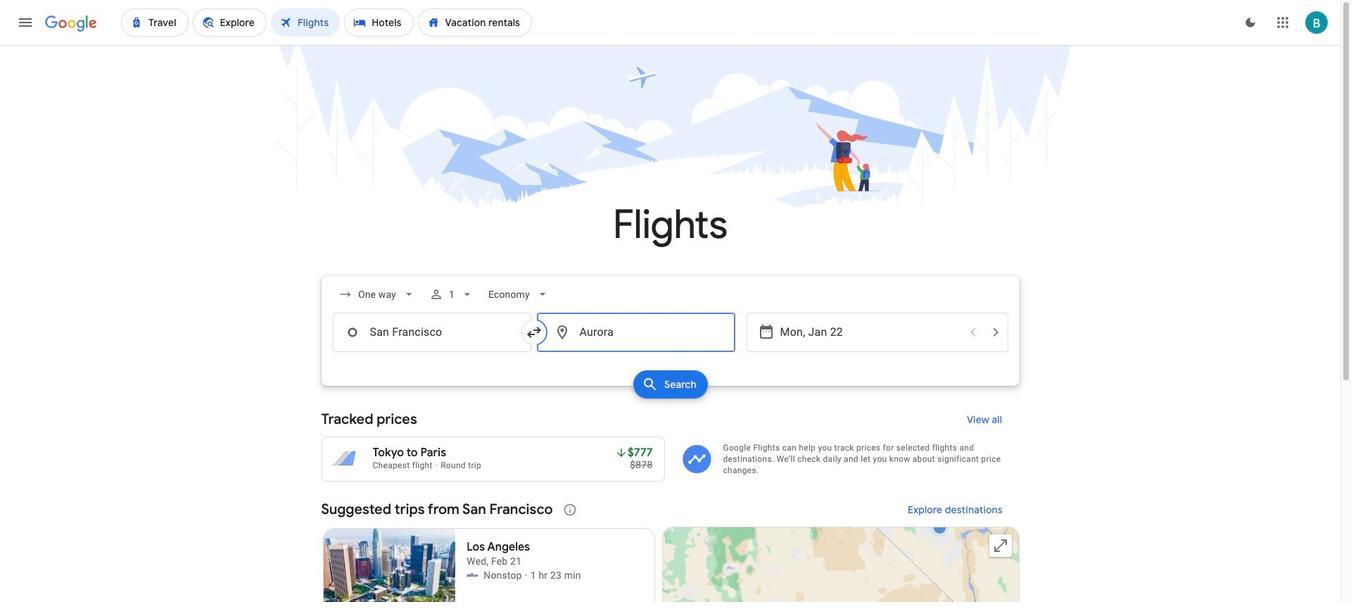 Task type: locate. For each thing, give the bounding box(es) containing it.
 image
[[525, 568, 528, 582]]

 image inside suggested trips from san francisco region
[[525, 568, 528, 582]]

 image
[[436, 460, 438, 470]]

None field
[[333, 282, 421, 307], [483, 282, 556, 307], [333, 282, 421, 307], [483, 282, 556, 307]]

jetblue image
[[467, 570, 478, 581]]

tracked prices region
[[321, 403, 1020, 482]]

 image inside tracked prices region
[[436, 460, 438, 470]]

Departure text field
[[781, 313, 961, 351]]

None text field
[[333, 313, 531, 352], [537, 313, 735, 352], [333, 313, 531, 352], [537, 313, 735, 352]]

878 US dollars text field
[[630, 459, 653, 470]]



Task type: vqa. For each thing, say whether or not it's contained in the screenshot.
CO inside the 665 kg CO 2
no



Task type: describe. For each thing, give the bounding box(es) containing it.
suggested trips from san francisco region
[[321, 493, 1020, 602]]

change appearance image
[[1234, 6, 1268, 39]]

Flight search field
[[310, 276, 1031, 403]]

777 US dollars text field
[[628, 446, 653, 460]]

swap origin and destination. image
[[526, 324, 543, 341]]

main menu image
[[17, 14, 34, 31]]



